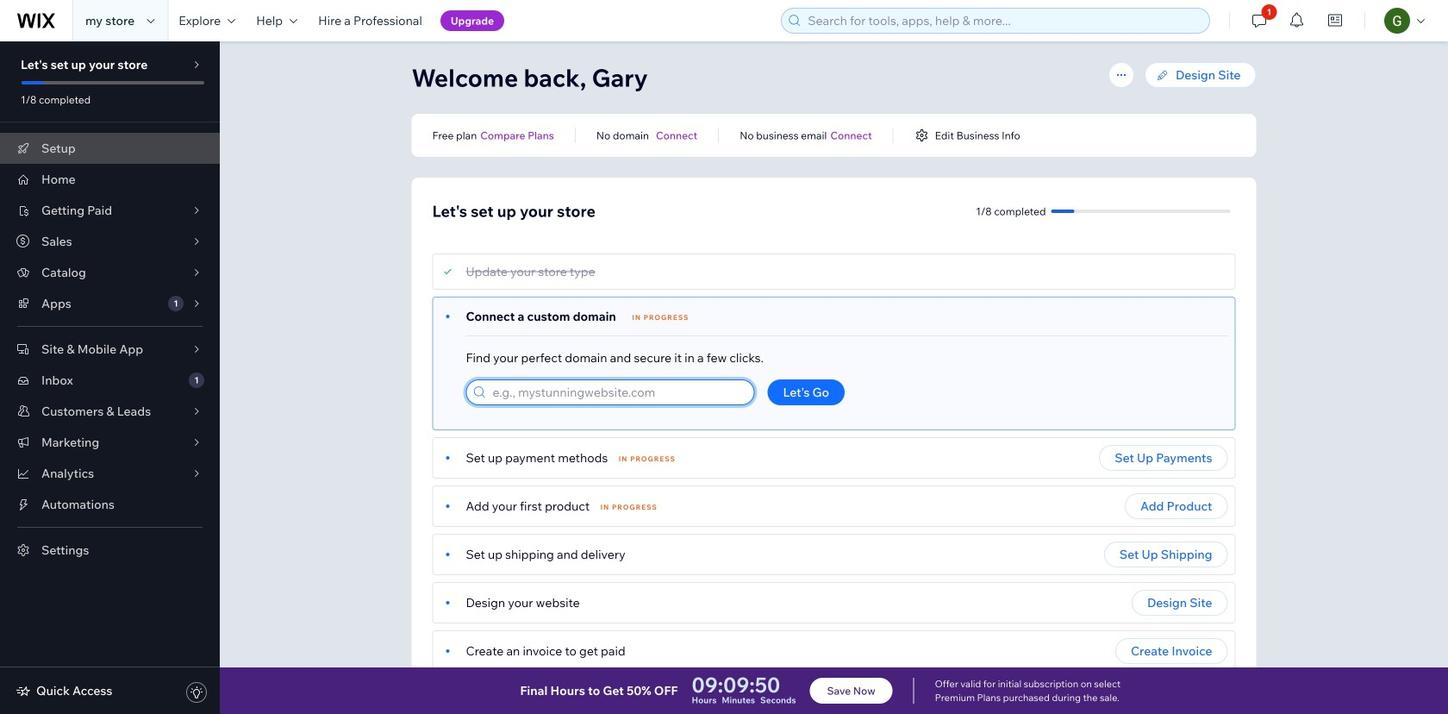 Task type: describe. For each thing, give the bounding box(es) containing it.
sidebar element
[[0, 41, 220, 714]]

Search for tools, apps, help & more... field
[[803, 9, 1205, 33]]



Task type: vqa. For each thing, say whether or not it's contained in the screenshot.
City
no



Task type: locate. For each thing, give the bounding box(es) containing it.
e.g., mystunningwebsite.com field
[[488, 380, 749, 404]]



